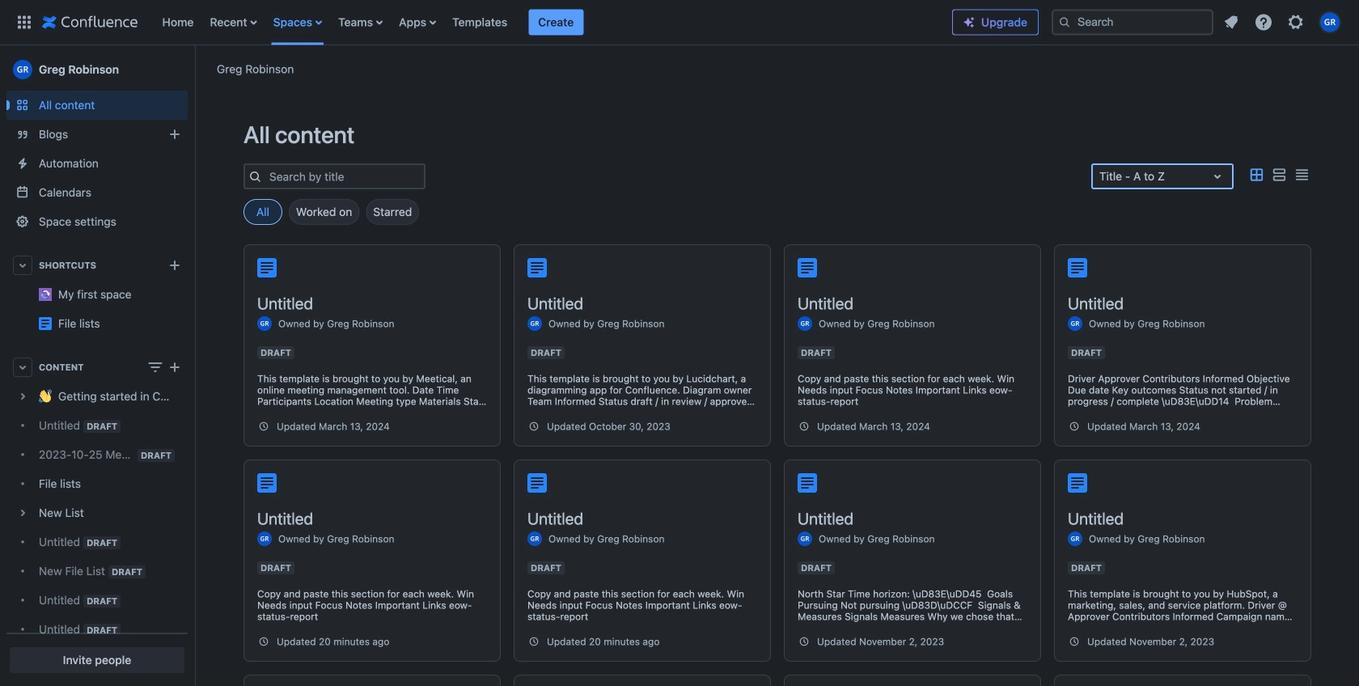 Task type: vqa. For each thing, say whether or not it's contained in the screenshot.
File Lists icon
yes



Task type: describe. For each thing, give the bounding box(es) containing it.
list for premium icon
[[1217, 8, 1350, 37]]

open image
[[1208, 167, 1227, 186]]

collapse sidebar image
[[176, 53, 212, 86]]

change view image
[[146, 358, 165, 377]]

create a blog image
[[165, 125, 184, 144]]

appswitcher icon image
[[15, 13, 34, 32]]

space element
[[0, 45, 194, 686]]

Search by title field
[[265, 165, 424, 188]]

cards image
[[1247, 165, 1266, 185]]

create a page image
[[165, 358, 184, 377]]

compact list image
[[1292, 165, 1312, 185]]

add shortcut image
[[165, 256, 184, 275]]

list item inside the global element
[[529, 9, 584, 35]]

global element
[[10, 0, 952, 45]]

Search field
[[1052, 9, 1214, 35]]



Task type: locate. For each thing, give the bounding box(es) containing it.
banner
[[0, 0, 1359, 45]]

search image
[[1058, 16, 1071, 29]]

page image
[[528, 258, 547, 278], [798, 258, 817, 278], [1068, 258, 1087, 278], [1068, 473, 1087, 493]]

tree inside space element
[[6, 382, 188, 686]]

1 horizontal spatial list
[[1217, 8, 1350, 37]]

tree
[[6, 382, 188, 686]]

premium image
[[963, 16, 976, 29]]

settings icon image
[[1286, 13, 1306, 32]]

profile picture image
[[257, 316, 272, 331], [528, 316, 542, 331], [798, 316, 812, 331], [1068, 316, 1083, 331], [257, 532, 272, 546], [528, 532, 542, 546], [798, 532, 812, 546], [1068, 532, 1083, 546]]

file lists image
[[39, 317, 52, 330]]

list image
[[1269, 165, 1289, 185]]

help icon image
[[1254, 13, 1273, 32]]

None search field
[[1052, 9, 1214, 35]]

list for appswitcher icon
[[154, 0, 952, 45]]

0 horizontal spatial list
[[154, 0, 952, 45]]

list item
[[529, 9, 584, 35]]

page image
[[257, 258, 277, 278], [257, 473, 277, 493], [528, 473, 547, 493], [798, 473, 817, 493]]

confluence image
[[42, 13, 138, 32], [42, 13, 138, 32]]

list
[[154, 0, 952, 45], [1217, 8, 1350, 37]]

notification icon image
[[1222, 13, 1241, 32]]



